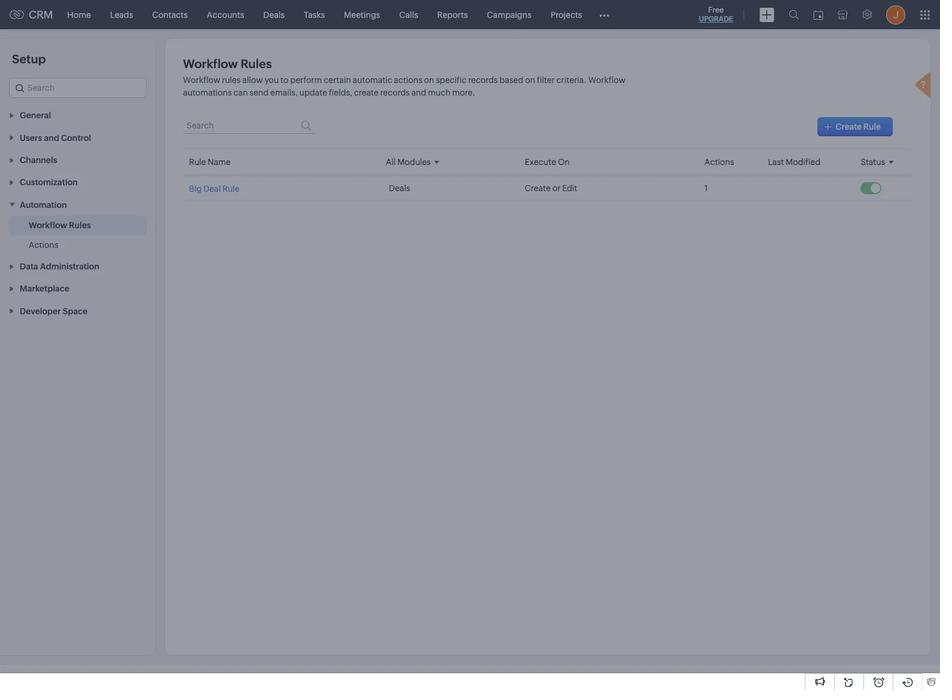 Task type: locate. For each thing, give the bounding box(es) containing it.
deal
[[203, 184, 221, 194]]

on
[[424, 75, 434, 85], [525, 75, 535, 85]]

workflow
[[183, 57, 238, 71], [183, 75, 220, 85], [588, 75, 626, 85], [29, 221, 67, 230]]

1 horizontal spatial perform
[[519, 36, 551, 46]]

None button
[[606, 68, 642, 87]]

and
[[412, 88, 426, 98]]

0 horizontal spatial records
[[380, 88, 410, 98]]

records up 'more.'
[[468, 75, 498, 85]]

0 vertical spatial rule
[[864, 122, 881, 132]]

you
[[265, 75, 279, 85]]

workflow rules link
[[29, 219, 91, 231]]

send
[[250, 88, 269, 98]]

0 horizontal spatial on
[[424, 75, 434, 85]]

allow
[[242, 75, 263, 85]]

perform up update
[[290, 75, 322, 85]]

cannot
[[424, 13, 464, 27]]

1 horizontal spatial create
[[836, 122, 862, 132]]

create or edit
[[525, 184, 577, 193]]

1 horizontal spatial on
[[525, 75, 535, 85]]

on left filter
[[525, 75, 535, 85]]

calls
[[399, 10, 418, 19]]

workflow rules up "rules" at the top left
[[183, 57, 272, 71]]

emails,
[[270, 88, 298, 98]]

records down actions
[[380, 88, 410, 98]]

1 vertical spatial records
[[380, 88, 410, 98]]

1 vertical spatial perform
[[290, 75, 322, 85]]

0 horizontal spatial create
[[525, 184, 551, 193]]

not
[[387, 36, 400, 46]]

to up emails,
[[281, 75, 289, 85]]

1 horizontal spatial actions
[[705, 157, 734, 167]]

2 horizontal spatial rule
[[864, 122, 881, 132]]

1 horizontal spatial records
[[468, 75, 498, 85]]

rules inside automation region
[[69, 221, 91, 230]]

1 vertical spatial deals
[[389, 184, 410, 193]]

0 horizontal spatial deals
[[263, 10, 285, 19]]

edit
[[562, 184, 577, 193]]

0 horizontal spatial workflow rules
[[29, 221, 91, 230]]

actions
[[705, 157, 734, 167], [29, 240, 58, 250]]

1 vertical spatial rule
[[189, 157, 206, 167]]

campaigns link
[[478, 0, 541, 29]]

free
[[708, 5, 724, 14]]

actions link
[[29, 239, 58, 251]]

0 horizontal spatial rules
[[69, 221, 91, 230]]

big
[[189, 184, 202, 194]]

campaigns
[[487, 10, 532, 19]]

your
[[393, 46, 410, 56]]

more.
[[452, 88, 475, 98]]

perform
[[519, 36, 551, 46], [290, 75, 322, 85]]

free upgrade
[[699, 5, 733, 23]]

create for create rule
[[836, 122, 862, 132]]

create menu element
[[753, 0, 782, 29]]

actions down workflow rules link
[[29, 240, 58, 250]]

0 vertical spatial to
[[509, 36, 517, 46]]

actions
[[394, 75, 422, 85]]

to inside you do not have sufficient permissions to perform this operation. contact your administrator.
[[509, 36, 517, 46]]

filter
[[537, 75, 555, 85]]

upgrade
[[699, 15, 733, 23]]

1
[[705, 184, 708, 193]]

automations
[[183, 88, 232, 98]]

modified
[[786, 157, 821, 167]]

you
[[360, 36, 374, 46]]

0 vertical spatial perform
[[519, 36, 551, 46]]

update
[[299, 88, 327, 98]]

last modified
[[768, 157, 821, 167]]

deals
[[263, 10, 285, 19], [389, 184, 410, 193]]

workflow right the criteria. at the top right of page
[[588, 75, 626, 85]]

deals link
[[254, 0, 294, 29]]

rule inside button
[[864, 122, 881, 132]]

profile element
[[879, 0, 913, 29]]

0 vertical spatial workflow rules
[[183, 57, 272, 71]]

1 vertical spatial rules
[[69, 221, 91, 230]]

big deal rule
[[189, 184, 239, 194]]

0 vertical spatial create
[[836, 122, 862, 132]]

0 vertical spatial actions
[[705, 157, 734, 167]]

this
[[553, 36, 567, 46]]

meetings link
[[335, 0, 390, 29]]

administrator.
[[412, 46, 466, 56]]

workflow rules up 'actions' link
[[29, 221, 91, 230]]

action
[[386, 13, 421, 27]]

perform left this
[[519, 36, 551, 46]]

to down performed.
[[509, 36, 517, 46]]

workflow up 'actions' link
[[29, 221, 67, 230]]

1 horizontal spatial to
[[509, 36, 517, 46]]

1 vertical spatial to
[[281, 75, 289, 85]]

automatic
[[353, 75, 392, 85]]

1 vertical spatial actions
[[29, 240, 58, 250]]

to
[[509, 36, 517, 46], [281, 75, 289, 85]]

workflow inside automation region
[[29, 221, 67, 230]]

on up much
[[424, 75, 434, 85]]

records
[[468, 75, 498, 85], [380, 88, 410, 98]]

contacts link
[[143, 0, 197, 29]]

search element
[[782, 0, 806, 29]]

execute
[[525, 157, 556, 167]]

create inside button
[[836, 122, 862, 132]]

rule name
[[189, 157, 231, 167]]

workflow rules inside automation region
[[29, 221, 91, 230]]

workflow rules allow you to perform certain automatic actions on specific records based on filter criteria. workflow automations can send emails, update fields, create records and much more.
[[183, 75, 626, 98]]

rules
[[241, 57, 272, 71], [69, 221, 91, 230]]

0 horizontal spatial to
[[281, 75, 289, 85]]

crm
[[29, 8, 53, 21]]

1 horizontal spatial rules
[[241, 57, 272, 71]]

on
[[558, 157, 570, 167]]

create
[[836, 122, 862, 132], [525, 184, 551, 193]]

workflow rules
[[183, 57, 272, 71], [29, 221, 91, 230]]

contact
[[360, 46, 391, 56]]

1 horizontal spatial rule
[[223, 184, 239, 194]]

2 vertical spatial rule
[[223, 184, 239, 194]]

create rule
[[836, 122, 881, 132]]

0 horizontal spatial actions
[[29, 240, 58, 250]]

rule
[[864, 122, 881, 132], [189, 157, 206, 167], [223, 184, 239, 194]]

1 vertical spatial workflow rules
[[29, 221, 91, 230]]

1 vertical spatial create
[[525, 184, 551, 193]]

0 vertical spatial deals
[[263, 10, 285, 19]]

0 horizontal spatial perform
[[290, 75, 322, 85]]

create
[[354, 88, 379, 98]]

rules down automation dropdown button
[[69, 221, 91, 230]]

rules up allow
[[241, 57, 272, 71]]

calendar image
[[814, 10, 824, 19]]

actions up 1 at the top of page
[[705, 157, 734, 167]]



Task type: describe. For each thing, give the bounding box(es) containing it.
you do not have sufficient permissions to perform this operation. contact your administrator.
[[360, 36, 609, 56]]

0 vertical spatial records
[[468, 75, 498, 85]]

be
[[467, 13, 481, 27]]

automation
[[20, 200, 67, 210]]

home link
[[58, 0, 101, 29]]

rules
[[222, 75, 241, 85]]

perform inside workflow rules allow you to perform certain automatic actions on specific records based on filter criteria. workflow automations can send emails, update fields, create records and much more.
[[290, 75, 322, 85]]

operation.
[[568, 36, 609, 46]]

this
[[360, 13, 383, 27]]

much
[[428, 88, 451, 98]]

reports
[[437, 10, 468, 19]]

create for create or edit
[[525, 184, 551, 193]]

big deal rule link
[[189, 183, 239, 194]]

contacts
[[152, 10, 188, 19]]

workflow up automations
[[183, 75, 220, 85]]

accounts
[[207, 10, 244, 19]]

this action cannot be performed.
[[360, 13, 549, 27]]

fields,
[[329, 88, 352, 98]]

or
[[553, 184, 561, 193]]

to inside workflow rules allow you to perform certain automatic actions on specific records based on filter criteria. workflow automations can send emails, update fields, create records and much more.
[[281, 75, 289, 85]]

leads
[[110, 10, 133, 19]]

automation button
[[0, 193, 156, 216]]

actions inside automation region
[[29, 240, 58, 250]]

search image
[[789, 10, 799, 20]]

specific
[[436, 75, 467, 85]]

create rule button
[[818, 117, 893, 136]]

based
[[500, 75, 523, 85]]

do
[[375, 36, 386, 46]]

calls link
[[390, 0, 428, 29]]

sufficient
[[422, 36, 459, 46]]

tasks link
[[294, 0, 335, 29]]

execute on
[[525, 157, 570, 167]]

workflow up "rules" at the top left
[[183, 57, 238, 71]]

have
[[402, 36, 421, 46]]

accounts link
[[197, 0, 254, 29]]

create menu image
[[760, 7, 775, 22]]

meetings
[[344, 10, 380, 19]]

Search text field
[[183, 117, 315, 134]]

profile image
[[887, 5, 906, 24]]

home
[[67, 10, 91, 19]]

1 horizontal spatial workflow rules
[[183, 57, 272, 71]]

leads link
[[101, 0, 143, 29]]

projects link
[[541, 0, 592, 29]]

certain
[[324, 75, 351, 85]]

perform inside you do not have sufficient permissions to perform this operation. contact your administrator.
[[519, 36, 551, 46]]

name
[[208, 157, 231, 167]]

0 vertical spatial rules
[[241, 57, 272, 71]]

last
[[768, 157, 784, 167]]

2 on from the left
[[525, 75, 535, 85]]

1 on from the left
[[424, 75, 434, 85]]

crm link
[[10, 8, 53, 21]]

1 horizontal spatial deals
[[389, 184, 410, 193]]

automation region
[[0, 216, 156, 255]]

criteria.
[[557, 75, 587, 85]]

tasks
[[304, 10, 325, 19]]

can
[[234, 88, 248, 98]]

permissions
[[461, 36, 508, 46]]

projects
[[551, 10, 582, 19]]

reports link
[[428, 0, 478, 29]]

performed.
[[484, 13, 549, 27]]

0 horizontal spatial rule
[[189, 157, 206, 167]]

setup
[[12, 52, 46, 66]]



Task type: vqa. For each thing, say whether or not it's contained in the screenshot.
Actions within the Automation region
yes



